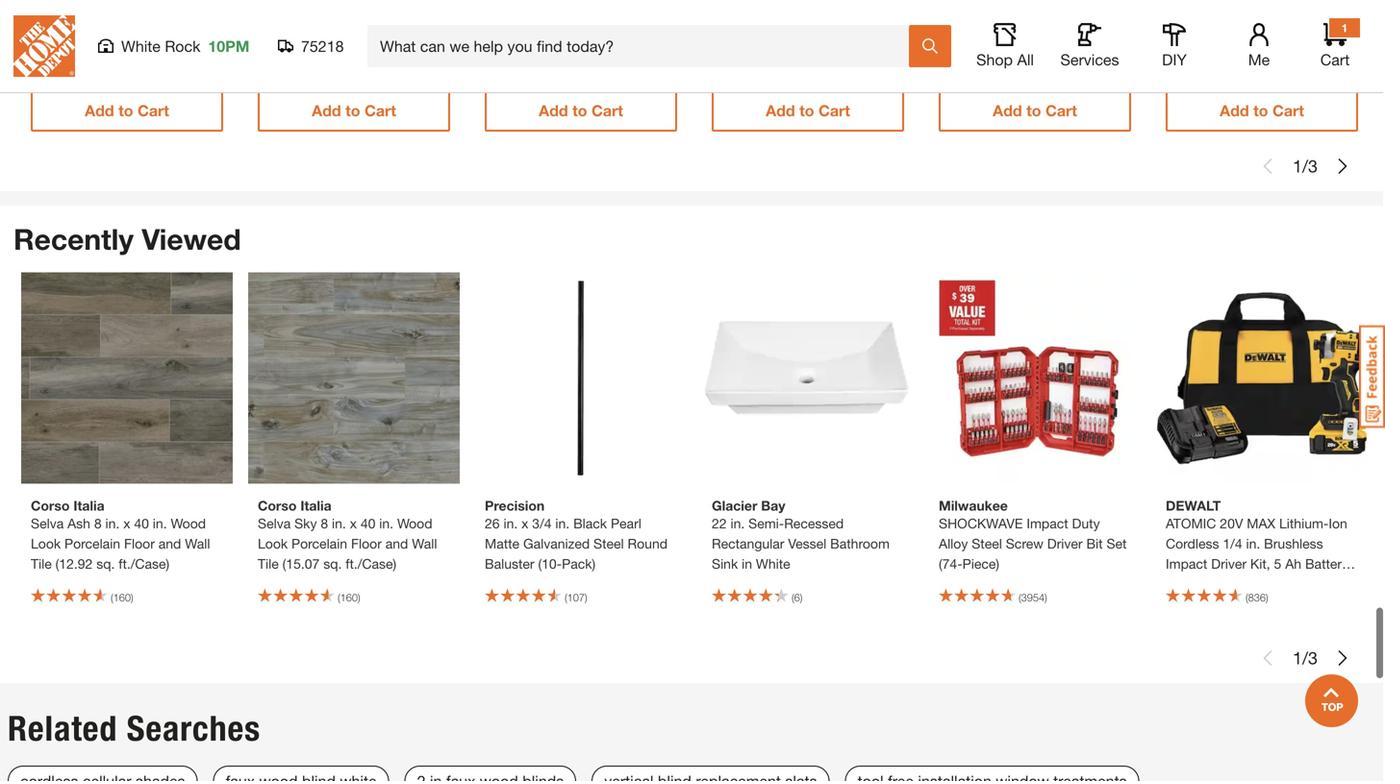 Task type: describe. For each thing, give the bounding box(es) containing it.
add to cart for 54
[[1220, 101, 1304, 120]]

add to cart button for 49
[[31, 89, 223, 132]]

set
[[1107, 536, 1127, 552]]

matte
[[485, 536, 519, 552]]

and for selva sky 8 in. x 40 in. wood look porcelain floor and wall tile (15.07 sq. ft./case)
[[385, 536, 408, 552]]

me button
[[1228, 23, 1290, 69]]

ft./case) for (15.07
[[346, 556, 396, 572]]

4 add to cart from the left
[[766, 101, 850, 120]]

(12.92
[[55, 556, 93, 572]]

$ 49 98
[[36, 34, 81, 62]]

1 / 3 for this is the first slide image
[[1293, 648, 1318, 669]]

diy
[[1162, 50, 1187, 69]]

836
[[1248, 592, 1266, 604]]

$ for 49
[[36, 38, 42, 51]]

4 add from the left
[[766, 101, 795, 120]]

x for ash
[[123, 516, 130, 532]]

x inside precision 26 in. x 3/4 in. black pearl matte galvanized steel round baluster (10-pack)
[[521, 516, 528, 532]]

1/4
[[1223, 536, 1242, 552]]

related searches
[[8, 708, 261, 750]]

99
[[522, 38, 535, 51]]

shop
[[976, 50, 1013, 69]]

cart for 54
[[1272, 101, 1304, 120]]

4 add to cart button from the left
[[712, 89, 904, 132]]

add for 49
[[85, 101, 114, 120]]

me
[[1248, 50, 1270, 69]]

) for ash
[[131, 592, 133, 604]]

ion
[[1329, 516, 1347, 532]]

75218
[[301, 37, 344, 55]]

4 to from the left
[[799, 101, 814, 120]]

add to cart for 98
[[312, 101, 396, 120]]

cart 1
[[1320, 21, 1350, 69]]

in
[[742, 556, 752, 572]]

ah
[[1285, 556, 1301, 572]]

bay
[[761, 498, 785, 514]]

recently viewed
[[13, 222, 241, 256]]

shockwave impact duty alloy steel screw driver bit set (74-piece) image
[[929, 273, 1141, 484]]

and for selva ash 8 in. x 40 in. wood look porcelain floor and wall tile (12.92 sq. ft./case)
[[158, 536, 181, 552]]

dewalt atomic 20v max lithium-ion cordless 1/4 in. brushless impact driver kit, 5 ah battery, charger, and bag
[[1166, 498, 1351, 592]]

to for 54
[[1253, 101, 1268, 120]]

corso italia selva ash 8 in. x 40 in. wood look porcelain floor and wall tile (12.92 sq. ft./case)
[[31, 498, 210, 572]]

precision
[[485, 498, 545, 514]]

brushless
[[1264, 536, 1323, 552]]

italia for ash
[[73, 498, 105, 514]]

corso italia selva sky 8 in. x 40 in. wood look porcelain floor and wall tile (15.07 sq. ft./case)
[[258, 498, 437, 572]]

feedback link image
[[1359, 325, 1385, 429]]

corso for ash
[[31, 498, 70, 514]]

this is the first slide image
[[1260, 651, 1275, 667]]

( 6 )
[[792, 592, 803, 604]]

piece)
[[962, 556, 999, 572]]

) for in.
[[800, 592, 803, 604]]

duty
[[1072, 516, 1100, 532]]

What can we help you find today? search field
[[380, 26, 908, 66]]

dewalt
[[1166, 498, 1221, 514]]

to for 79
[[572, 101, 587, 120]]

glacier bay 22 in. semi-recessed rectangular vessel bathroom sink in white
[[712, 498, 890, 572]]

) for max
[[1266, 592, 1268, 604]]

5
[[1274, 556, 1281, 572]]

to for 49
[[118, 101, 133, 120]]

3/4
[[532, 516, 552, 532]]

the home depot logo image
[[13, 15, 75, 77]]

add to cart for 79
[[539, 101, 623, 120]]

in. inside the glacier bay 22 in. semi-recessed rectangular vessel bathroom sink in white
[[730, 516, 745, 532]]

porcelain for (12.92
[[64, 536, 120, 552]]

pearl
[[611, 516, 641, 532]]

baluster
[[485, 556, 534, 572]]

porcelain for (15.07
[[291, 536, 347, 552]]

$ for 79
[[490, 38, 496, 51]]

( for sky
[[338, 592, 340, 604]]

shop all
[[976, 50, 1034, 69]]

add for 79
[[539, 101, 568, 120]]

services button
[[1059, 23, 1121, 69]]

milwaukee
[[939, 498, 1008, 514]]

shop all button
[[974, 23, 1036, 69]]

98 inside 69 98
[[295, 38, 308, 51]]

1 for this is the first slide icon
[[1293, 156, 1302, 176]]

sq. for (12.92
[[96, 556, 115, 572]]

glacier
[[712, 498, 757, 514]]

lithium-
[[1279, 516, 1329, 532]]

( 836 )
[[1246, 592, 1268, 604]]

galvanized
[[523, 536, 590, 552]]

searches
[[127, 708, 261, 750]]

( 107 )
[[565, 592, 587, 604]]

floor for (15.07
[[351, 536, 382, 552]]

) for sky
[[358, 592, 360, 604]]

this is the first slide image
[[1260, 159, 1275, 174]]

( for in.
[[792, 592, 794, 604]]

0 horizontal spatial white
[[121, 37, 161, 55]]

charger,
[[1166, 577, 1216, 592]]

rock
[[165, 37, 200, 55]]

cart for 98
[[364, 101, 396, 120]]

tile for selva ash 8 in. x 40 in. wood look porcelain floor and wall tile (12.92 sq. ft./case)
[[31, 556, 52, 572]]

54
[[1177, 34, 1203, 62]]

sink
[[712, 556, 738, 572]]

cordless
[[1166, 536, 1219, 552]]

bathroom
[[830, 536, 890, 552]]

white rock 10pm
[[121, 37, 249, 55]]

69 98
[[269, 34, 308, 62]]

to for 98
[[345, 101, 360, 120]]

round
[[628, 536, 668, 552]]

black
[[573, 516, 607, 532]]

107
[[567, 592, 585, 604]]

8 for sky
[[321, 516, 328, 532]]

services
[[1060, 50, 1119, 69]]

max
[[1247, 516, 1275, 532]]

rectangular
[[712, 536, 784, 552]]

add to cart button for 98
[[258, 89, 450, 132]]

( for max
[[1246, 592, 1248, 604]]

40 for sky
[[361, 516, 375, 532]]

pack)
[[562, 556, 595, 572]]

add to cart button for 59
[[939, 89, 1131, 132]]



Task type: locate. For each thing, give the bounding box(es) containing it.
2 add from the left
[[312, 101, 341, 120]]

8
[[94, 516, 102, 532], [321, 516, 328, 532]]

1 add to cart button from the left
[[31, 89, 223, 132]]

shockwave
[[939, 516, 1023, 532]]

0 horizontal spatial floor
[[124, 536, 155, 552]]

1 horizontal spatial tile
[[258, 556, 279, 572]]

1
[[1341, 21, 1348, 35], [1293, 156, 1302, 176], [1293, 648, 1302, 669]]

add for 59
[[993, 101, 1022, 120]]

1 x from the left
[[123, 516, 130, 532]]

impact inside dewalt atomic 20v max lithium-ion cordless 1/4 in. brushless impact driver kit, 5 ah battery, charger, and bag
[[1166, 556, 1207, 572]]

1 horizontal spatial 160
[[340, 592, 358, 604]]

next slide image for this is the first slide icon
[[1335, 159, 1350, 174]]

4 $ from the left
[[1171, 38, 1177, 51]]

(10-
[[538, 556, 562, 572]]

1 horizontal spatial italia
[[300, 498, 332, 514]]

40 right sky
[[361, 516, 375, 532]]

tile left (15.07
[[258, 556, 279, 572]]

italia up ash
[[73, 498, 105, 514]]

1 horizontal spatial impact
[[1166, 556, 1207, 572]]

) down kit,
[[1266, 592, 1268, 604]]

1 horizontal spatial wood
[[397, 516, 432, 532]]

) down vessel
[[800, 592, 803, 604]]

sq. for (15.07
[[323, 556, 342, 572]]

1 vertical spatial 3
[[1308, 648, 1318, 669]]

/ right this is the first slide image
[[1302, 648, 1308, 669]]

8 inside corso italia selva sky 8 in. x 40 in. wood look porcelain floor and wall tile (15.07 sq. ft./case)
[[321, 516, 328, 532]]

driver down duty
[[1047, 536, 1083, 552]]

x right ash
[[123, 516, 130, 532]]

x for sky
[[350, 516, 357, 532]]

and
[[158, 536, 181, 552], [385, 536, 408, 552], [1220, 577, 1243, 592]]

$ 54
[[1171, 34, 1203, 62]]

related
[[8, 708, 118, 750]]

2 floor from the left
[[351, 536, 382, 552]]

8 right ash
[[94, 516, 102, 532]]

milwaukee shockwave impact duty alloy steel screw driver bit set (74-piece)
[[939, 498, 1127, 572]]

2 add to cart button from the left
[[258, 89, 450, 132]]

0 horizontal spatial 8
[[94, 516, 102, 532]]

corso up sky
[[258, 498, 297, 514]]

1 8 from the left
[[94, 516, 102, 532]]

6 ) from the left
[[1266, 592, 1268, 604]]

wood
[[171, 516, 206, 532], [397, 516, 432, 532]]

0 horizontal spatial selva
[[31, 516, 64, 532]]

1 horizontal spatial ( 160 )
[[338, 592, 360, 604]]

6 to from the left
[[1253, 101, 1268, 120]]

) down corso italia selva sky 8 in. x 40 in. wood look porcelain floor and wall tile (15.07 sq. ft./case)
[[358, 592, 360, 604]]

1 floor from the left
[[124, 536, 155, 552]]

driver inside dewalt atomic 20v max lithium-ion cordless 1/4 in. brushless impact driver kit, 5 ah battery, charger, and bag
[[1211, 556, 1247, 572]]

3 add from the left
[[539, 101, 568, 120]]

0 horizontal spatial impact
[[1027, 516, 1068, 532]]

1 selva from the left
[[31, 516, 64, 532]]

2 selva from the left
[[258, 516, 291, 532]]

$
[[36, 38, 42, 51], [490, 38, 496, 51], [944, 38, 950, 51], [1171, 38, 1177, 51]]

3 for next slide icon corresponding to this is the first slide icon
[[1308, 156, 1318, 176]]

look
[[31, 536, 61, 552], [258, 536, 288, 552]]

1 for this is the first slide image
[[1293, 648, 1302, 669]]

1 right this is the first slide icon
[[1293, 156, 1302, 176]]

white left rock
[[121, 37, 161, 55]]

wood for selva ash 8 in. x 40 in. wood look porcelain floor and wall tile (12.92 sq. ft./case)
[[171, 516, 206, 532]]

1 / 3 right this is the first slide image
[[1293, 648, 1318, 669]]

2 vertical spatial 1
[[1293, 648, 1302, 669]]

ft./case) right (15.07
[[346, 556, 396, 572]]

impact
[[1027, 516, 1068, 532], [1166, 556, 1207, 572]]

all
[[1017, 50, 1034, 69]]

0 horizontal spatial ( 160 )
[[111, 592, 133, 604]]

5 add from the left
[[993, 101, 1022, 120]]

0 horizontal spatial look
[[31, 536, 61, 552]]

1 3 from the top
[[1308, 156, 1318, 176]]

3 right this is the first slide icon
[[1308, 156, 1318, 176]]

1 vertical spatial /
[[1302, 648, 1308, 669]]

next slide image right this is the first slide image
[[1335, 651, 1350, 667]]

3 add to cart from the left
[[539, 101, 623, 120]]

( 3954 )
[[1019, 592, 1047, 604]]

ft./case) for (12.92
[[119, 556, 169, 572]]

look inside corso italia selva sky 8 in. x 40 in. wood look porcelain floor and wall tile (15.07 sq. ft./case)
[[258, 536, 288, 552]]

2 horizontal spatial x
[[521, 516, 528, 532]]

1 ( from the left
[[111, 592, 113, 604]]

26
[[485, 516, 500, 532]]

corso for sky
[[258, 498, 297, 514]]

20v
[[1220, 516, 1243, 532]]

$ 79 99
[[490, 34, 535, 62]]

22 in. semi-recessed rectangular vessel bathroom sink in white image
[[702, 273, 914, 484]]

1 right this is the first slide image
[[1293, 648, 1302, 669]]

1 add to cart from the left
[[85, 101, 169, 120]]

to
[[118, 101, 133, 120], [345, 101, 360, 120], [572, 101, 587, 120], [799, 101, 814, 120], [1026, 101, 1041, 120], [1253, 101, 1268, 120]]

add for 98
[[312, 101, 341, 120]]

next slide image for this is the first slide image
[[1335, 651, 1350, 667]]

italia inside corso italia selva sky 8 in. x 40 in. wood look porcelain floor and wall tile (15.07 sq. ft./case)
[[300, 498, 332, 514]]

corso
[[31, 498, 70, 514], [258, 498, 297, 514]]

6 add from the left
[[1220, 101, 1249, 120]]

driver down the 1/4
[[1211, 556, 1247, 572]]

battery,
[[1305, 556, 1351, 572]]

1 horizontal spatial x
[[350, 516, 357, 532]]

look up (12.92
[[31, 536, 61, 552]]

recessed
[[784, 516, 844, 532]]

40
[[134, 516, 149, 532], [361, 516, 375, 532]]

98
[[68, 38, 81, 51], [295, 38, 308, 51]]

2 horizontal spatial and
[[1220, 577, 1243, 592]]

steel
[[593, 536, 624, 552], [972, 536, 1002, 552]]

0 vertical spatial 1
[[1341, 21, 1348, 35]]

2 / from the top
[[1302, 648, 1308, 669]]

2 porcelain from the left
[[291, 536, 347, 552]]

0 horizontal spatial x
[[123, 516, 130, 532]]

0 vertical spatial 3
[[1308, 156, 1318, 176]]

( 160 ) for (15.07
[[338, 592, 360, 604]]

vessel
[[788, 536, 826, 552]]

1 horizontal spatial wall
[[412, 536, 437, 552]]

1 horizontal spatial corso
[[258, 498, 297, 514]]

wall
[[185, 536, 210, 552], [412, 536, 437, 552]]

/ for this is the first slide icon
[[1302, 156, 1308, 176]]

1 right me button
[[1341, 21, 1348, 35]]

(74-
[[939, 556, 962, 572]]

1 add from the left
[[85, 101, 114, 120]]

1 vertical spatial 1
[[1293, 156, 1302, 176]]

floor inside the corso italia selva ash 8 in. x 40 in. wood look porcelain floor and wall tile (12.92 sq. ft./case)
[[124, 536, 155, 552]]

0 horizontal spatial 98
[[68, 38, 81, 51]]

steel inside milwaukee shockwave impact duty alloy steel screw driver bit set (74-piece)
[[972, 536, 1002, 552]]

ft./case)
[[119, 556, 169, 572], [346, 556, 396, 572]]

2 wall from the left
[[412, 536, 437, 552]]

ft./case) inside the corso italia selva ash 8 in. x 40 in. wood look porcelain floor and wall tile (12.92 sq. ft./case)
[[119, 556, 169, 572]]

(15.07
[[282, 556, 320, 572]]

impact up screw
[[1027, 516, 1068, 532]]

selva left ash
[[31, 516, 64, 532]]

5 ( from the left
[[1019, 592, 1021, 604]]

49
[[42, 34, 68, 62]]

0 horizontal spatial 40
[[134, 516, 149, 532]]

selva for selva sky 8 in. x 40 in. wood look porcelain floor and wall tile (15.07 sq. ft./case)
[[258, 516, 291, 532]]

1 ft./case) from the left
[[119, 556, 169, 572]]

0 horizontal spatial sq.
[[96, 556, 115, 572]]

3 to from the left
[[572, 101, 587, 120]]

semi-
[[748, 516, 784, 532]]

6 add to cart button from the left
[[1166, 89, 1358, 132]]

1 sq. from the left
[[96, 556, 115, 572]]

40 for ash
[[134, 516, 149, 532]]

0 vertical spatial white
[[121, 37, 161, 55]]

add to cart button
[[31, 89, 223, 132], [258, 89, 450, 132], [485, 89, 677, 132], [712, 89, 904, 132], [939, 89, 1131, 132], [1166, 89, 1358, 132]]

italia
[[73, 498, 105, 514], [300, 498, 332, 514]]

26 in. x 3/4 in. black pearl matte galvanized steel round baluster (10-pack) image
[[475, 273, 687, 484]]

160 down the corso italia selva ash 8 in. x 40 in. wood look porcelain floor and wall tile (12.92 sq. ft./case)
[[113, 592, 131, 604]]

1 98 from the left
[[68, 38, 81, 51]]

floor
[[124, 536, 155, 552], [351, 536, 382, 552]]

3954
[[1021, 592, 1045, 604]]

5 ) from the left
[[1045, 592, 1047, 604]]

1 horizontal spatial selva
[[258, 516, 291, 532]]

tile for selva sky 8 in. x 40 in. wood look porcelain floor and wall tile (15.07 sq. ft./case)
[[258, 556, 279, 572]]

0 horizontal spatial corso
[[31, 498, 70, 514]]

40 right ash
[[134, 516, 149, 532]]

160 for (12.92
[[113, 592, 131, 604]]

6
[[794, 592, 800, 604]]

x inside the corso italia selva ash 8 in. x 40 in. wood look porcelain floor and wall tile (12.92 sq. ft./case)
[[123, 516, 130, 532]]

look for (12.92
[[31, 536, 61, 552]]

viewed
[[142, 222, 241, 256]]

porcelain down sky
[[291, 536, 347, 552]]

1 160 from the left
[[113, 592, 131, 604]]

wall inside corso italia selva sky 8 in. x 40 in. wood look porcelain floor and wall tile (15.07 sq. ft./case)
[[412, 536, 437, 552]]

) for duty
[[1045, 592, 1047, 604]]

1 vertical spatial driver
[[1211, 556, 1247, 572]]

porcelain down ash
[[64, 536, 120, 552]]

1 horizontal spatial floor
[[351, 536, 382, 552]]

10pm
[[208, 37, 249, 55]]

2 3 from the top
[[1308, 648, 1318, 669]]

4 ( from the left
[[792, 592, 794, 604]]

wood for selva sky 8 in. x 40 in. wood look porcelain floor and wall tile (15.07 sq. ft./case)
[[397, 516, 432, 532]]

cart for 59
[[1045, 101, 1077, 120]]

2 sq. from the left
[[323, 556, 342, 572]]

white
[[121, 37, 161, 55], [756, 556, 790, 572]]

and inside the corso italia selva ash 8 in. x 40 in. wood look porcelain floor and wall tile (12.92 sq. ft./case)
[[158, 536, 181, 552]]

1 horizontal spatial 8
[[321, 516, 328, 532]]

0 horizontal spatial porcelain
[[64, 536, 120, 552]]

1 horizontal spatial 98
[[295, 38, 308, 51]]

160 for (15.07
[[340, 592, 358, 604]]

2 ( from the left
[[338, 592, 340, 604]]

1 wood from the left
[[171, 516, 206, 532]]

( 160 ) down the corso italia selva ash 8 in. x 40 in. wood look porcelain floor and wall tile (12.92 sq. ft./case)
[[111, 592, 133, 604]]

atomic 20v max lithium-ion cordless 1/4 in. brushless impact driver kit, 5 ah battery, charger, and bag image
[[1156, 273, 1368, 484]]

59
[[950, 34, 976, 62]]

0 vertical spatial /
[[1302, 156, 1308, 176]]

1 horizontal spatial 40
[[361, 516, 375, 532]]

3 $ from the left
[[944, 38, 950, 51]]

2 ) from the left
[[358, 592, 360, 604]]

/
[[1302, 156, 1308, 176], [1302, 648, 1308, 669]]

0 horizontal spatial wood
[[171, 516, 206, 532]]

steel down pearl
[[593, 536, 624, 552]]

1 ) from the left
[[131, 592, 133, 604]]

0 horizontal spatial italia
[[73, 498, 105, 514]]

2 8 from the left
[[321, 516, 328, 532]]

look inside the corso italia selva ash 8 in. x 40 in. wood look porcelain floor and wall tile (12.92 sq. ft./case)
[[31, 536, 61, 552]]

1 / 3
[[1293, 156, 1318, 176], [1293, 648, 1318, 669]]

add to cart button for 79
[[485, 89, 677, 132]]

ft./case) right (12.92
[[119, 556, 169, 572]]

x inside corso italia selva sky 8 in. x 40 in. wood look porcelain floor and wall tile (15.07 sq. ft./case)
[[350, 516, 357, 532]]

tile inside the corso italia selva ash 8 in. x 40 in. wood look porcelain floor and wall tile (12.92 sq. ft./case)
[[31, 556, 52, 572]]

1 wall from the left
[[185, 536, 210, 552]]

driver inside milwaukee shockwave impact duty alloy steel screw driver bit set (74-piece)
[[1047, 536, 1083, 552]]

1 vertical spatial next slide image
[[1335, 651, 1350, 667]]

2 steel from the left
[[972, 536, 1002, 552]]

wall for selva sky 8 in. x 40 in. wood look porcelain floor and wall tile (15.07 sq. ft./case)
[[412, 536, 437, 552]]

0 vertical spatial 1 / 3
[[1293, 156, 1318, 176]]

) down pack)
[[585, 592, 587, 604]]

1 40 from the left
[[134, 516, 149, 532]]

white inside the glacier bay 22 in. semi-recessed rectangular vessel bathroom sink in white
[[756, 556, 790, 572]]

/ for this is the first slide image
[[1302, 648, 1308, 669]]

floor inside corso italia selva sky 8 in. x 40 in. wood look porcelain floor and wall tile (15.07 sq. ft./case)
[[351, 536, 382, 552]]

2 wood from the left
[[397, 516, 432, 532]]

3 right this is the first slide image
[[1308, 648, 1318, 669]]

1 horizontal spatial steel
[[972, 536, 1002, 552]]

cart for 49
[[137, 101, 169, 120]]

2 next slide image from the top
[[1335, 651, 1350, 667]]

2 x from the left
[[350, 516, 357, 532]]

22
[[712, 516, 727, 532]]

5 to from the left
[[1026, 101, 1041, 120]]

160 down corso italia selva sky 8 in. x 40 in. wood look porcelain floor and wall tile (15.07 sq. ft./case)
[[340, 592, 358, 604]]

ft./case) inside corso italia selva sky 8 in. x 40 in. wood look porcelain floor and wall tile (15.07 sq. ft./case)
[[346, 556, 396, 572]]

add to cart
[[85, 101, 169, 120], [312, 101, 396, 120], [539, 101, 623, 120], [766, 101, 850, 120], [993, 101, 1077, 120], [1220, 101, 1304, 120]]

98 inside the $ 49 98
[[68, 38, 81, 51]]

sq. inside the corso italia selva ash 8 in. x 40 in. wood look porcelain floor and wall tile (12.92 sq. ft./case)
[[96, 556, 115, 572]]

1 porcelain from the left
[[64, 536, 120, 552]]

) for x
[[585, 592, 587, 604]]

steel inside precision 26 in. x 3/4 in. black pearl matte galvanized steel round baluster (10-pack)
[[593, 536, 624, 552]]

x left 3/4
[[521, 516, 528, 532]]

0 vertical spatial impact
[[1027, 516, 1068, 532]]

1 next slide image from the top
[[1335, 159, 1350, 174]]

tile
[[31, 556, 52, 572], [258, 556, 279, 572]]

2 look from the left
[[258, 536, 288, 552]]

corso up ash
[[31, 498, 70, 514]]

0 horizontal spatial 160
[[113, 592, 131, 604]]

$ 59
[[944, 34, 976, 62]]

look for (15.07
[[258, 536, 288, 552]]

3 ) from the left
[[585, 592, 587, 604]]

$ inside $ 59
[[944, 38, 950, 51]]

0 horizontal spatial steel
[[593, 536, 624, 552]]

precision 26 in. x 3/4 in. black pearl matte galvanized steel round baluster (10-pack)
[[485, 498, 668, 572]]

1 horizontal spatial and
[[385, 536, 408, 552]]

4 ) from the left
[[800, 592, 803, 604]]

add to cart for 49
[[85, 101, 169, 120]]

screw
[[1006, 536, 1043, 552]]

next slide image
[[1335, 159, 1350, 174], [1335, 651, 1350, 667]]

160
[[113, 592, 131, 604], [340, 592, 358, 604]]

8 for ash
[[94, 516, 102, 532]]

0 horizontal spatial and
[[158, 536, 181, 552]]

1 horizontal spatial driver
[[1211, 556, 1247, 572]]

3 for next slide icon corresponding to this is the first slide image
[[1308, 648, 1318, 669]]

1 vertical spatial impact
[[1166, 556, 1207, 572]]

3 ( from the left
[[565, 592, 567, 604]]

porcelain inside corso italia selva sky 8 in. x 40 in. wood look porcelain floor and wall tile (15.07 sq. ft./case)
[[291, 536, 347, 552]]

2 1 / 3 from the top
[[1293, 648, 1318, 669]]

( 160 ) down corso italia selva sky 8 in. x 40 in. wood look porcelain floor and wall tile (15.07 sq. ft./case)
[[338, 592, 360, 604]]

2 160 from the left
[[340, 592, 358, 604]]

) down the corso italia selva ash 8 in. x 40 in. wood look porcelain floor and wall tile (12.92 sq. ft./case)
[[131, 592, 133, 604]]

69
[[269, 34, 295, 62]]

1 vertical spatial 1 / 3
[[1293, 648, 1318, 669]]

wall inside the corso italia selva ash 8 in. x 40 in. wood look porcelain floor and wall tile (12.92 sq. ft./case)
[[185, 536, 210, 552]]

75218 button
[[278, 37, 344, 56]]

$ for 59
[[944, 38, 950, 51]]

1 look from the left
[[31, 536, 61, 552]]

porcelain inside the corso italia selva ash 8 in. x 40 in. wood look porcelain floor and wall tile (12.92 sq. ft./case)
[[64, 536, 120, 552]]

italia for sky
[[300, 498, 332, 514]]

tile left (12.92
[[31, 556, 52, 572]]

1 horizontal spatial white
[[756, 556, 790, 572]]

selva inside corso italia selva sky 8 in. x 40 in. wood look porcelain floor and wall tile (15.07 sq. ft./case)
[[258, 516, 291, 532]]

( for duty
[[1019, 592, 1021, 604]]

2 $ from the left
[[490, 38, 496, 51]]

1 horizontal spatial look
[[258, 536, 288, 552]]

wall for selva ash 8 in. x 40 in. wood look porcelain floor and wall tile (12.92 sq. ft./case)
[[185, 536, 210, 552]]

bag
[[1246, 577, 1271, 592]]

40 inside corso italia selva sky 8 in. x 40 in. wood look porcelain floor and wall tile (15.07 sq. ft./case)
[[361, 516, 375, 532]]

diy button
[[1144, 23, 1205, 69]]

to for 59
[[1026, 101, 1041, 120]]

selva left sky
[[258, 516, 291, 532]]

$ for 54
[[1171, 38, 1177, 51]]

2 add to cart from the left
[[312, 101, 396, 120]]

6 ( from the left
[[1246, 592, 1248, 604]]

selva ash 8 in. x 40 in. wood look porcelain floor and wall tile (12.92 sq. ft./case) image
[[21, 273, 233, 484]]

2 40 from the left
[[361, 516, 375, 532]]

look up (15.07
[[258, 536, 288, 552]]

0 horizontal spatial wall
[[185, 536, 210, 552]]

impact inside milwaukee shockwave impact duty alloy steel screw driver bit set (74-piece)
[[1027, 516, 1068, 532]]

1 / from the top
[[1302, 156, 1308, 176]]

1 / 3 for this is the first slide icon
[[1293, 156, 1318, 176]]

0 horizontal spatial tile
[[31, 556, 52, 572]]

1 horizontal spatial ft./case)
[[346, 556, 396, 572]]

1 to from the left
[[118, 101, 133, 120]]

wood inside the corso italia selva ash 8 in. x 40 in. wood look porcelain floor and wall tile (12.92 sq. ft./case)
[[171, 516, 206, 532]]

/ right this is the first slide icon
[[1302, 156, 1308, 176]]

corso inside corso italia selva sky 8 in. x 40 in. wood look porcelain floor and wall tile (15.07 sq. ft./case)
[[258, 498, 297, 514]]

2 tile from the left
[[258, 556, 279, 572]]

$ inside the $ 49 98
[[36, 38, 42, 51]]

sq. right (12.92
[[96, 556, 115, 572]]

sq. right (15.07
[[323, 556, 342, 572]]

impact up "charger," at the right of the page
[[1166, 556, 1207, 572]]

1 / 3 right this is the first slide icon
[[1293, 156, 1318, 176]]

wood inside corso italia selva sky 8 in. x 40 in. wood look porcelain floor and wall tile (15.07 sq. ft./case)
[[397, 516, 432, 532]]

( for x
[[565, 592, 567, 604]]

alloy
[[939, 536, 968, 552]]

1 horizontal spatial sq.
[[323, 556, 342, 572]]

add to cart for 59
[[993, 101, 1077, 120]]

next slide image right this is the first slide icon
[[1335, 159, 1350, 174]]

1 tile from the left
[[31, 556, 52, 572]]

white right in
[[756, 556, 790, 572]]

5 add to cart from the left
[[993, 101, 1077, 120]]

0 horizontal spatial ft./case)
[[119, 556, 169, 572]]

1 corso from the left
[[31, 498, 70, 514]]

selva sky 8 in. x 40 in. wood look porcelain floor and wall tile (15.07 sq. ft./case) image
[[248, 273, 460, 484]]

bit
[[1086, 536, 1103, 552]]

recently
[[13, 222, 134, 256]]

and inside dewalt atomic 20v max lithium-ion cordless 1/4 in. brushless impact driver kit, 5 ah battery, charger, and bag
[[1220, 577, 1243, 592]]

1 horizontal spatial porcelain
[[291, 536, 347, 552]]

ash
[[67, 516, 90, 532]]

italia up sky
[[300, 498, 332, 514]]

1 italia from the left
[[73, 498, 105, 514]]

0 vertical spatial driver
[[1047, 536, 1083, 552]]

( 160 )
[[111, 592, 133, 604], [338, 592, 360, 604]]

sky
[[294, 516, 317, 532]]

x right sky
[[350, 516, 357, 532]]

floor for (12.92
[[124, 536, 155, 552]]

add to cart button for 54
[[1166, 89, 1358, 132]]

in. inside dewalt atomic 20v max lithium-ion cordless 1/4 in. brushless impact driver kit, 5 ah battery, charger, and bag
[[1246, 536, 1260, 552]]

cart
[[1320, 50, 1350, 69], [137, 101, 169, 120], [364, 101, 396, 120], [591, 101, 623, 120], [818, 101, 850, 120], [1045, 101, 1077, 120], [1272, 101, 1304, 120]]

selva inside the corso italia selva ash 8 in. x 40 in. wood look porcelain floor and wall tile (12.92 sq. ft./case)
[[31, 516, 64, 532]]

corso inside the corso italia selva ash 8 in. x 40 in. wood look porcelain floor and wall tile (12.92 sq. ft./case)
[[31, 498, 70, 514]]

italia inside the corso italia selva ash 8 in. x 40 in. wood look porcelain floor and wall tile (12.92 sq. ft./case)
[[73, 498, 105, 514]]

2 ( 160 ) from the left
[[338, 592, 360, 604]]

selva for selva ash 8 in. x 40 in. wood look porcelain floor and wall tile (12.92 sq. ft./case)
[[31, 516, 64, 532]]

2 ft./case) from the left
[[346, 556, 396, 572]]

( 160 ) for (12.92
[[111, 592, 133, 604]]

3 x from the left
[[521, 516, 528, 532]]

cart for 79
[[591, 101, 623, 120]]

5 add to cart button from the left
[[939, 89, 1131, 132]]

2 italia from the left
[[300, 498, 332, 514]]

3 add to cart button from the left
[[485, 89, 677, 132]]

1 steel from the left
[[593, 536, 624, 552]]

)
[[131, 592, 133, 604], [358, 592, 360, 604], [585, 592, 587, 604], [800, 592, 803, 604], [1045, 592, 1047, 604], [1266, 592, 1268, 604]]

1 inside the cart 1
[[1341, 21, 1348, 35]]

79
[[496, 34, 522, 62]]

0 vertical spatial next slide image
[[1335, 159, 1350, 174]]

2 corso from the left
[[258, 498, 297, 514]]

porcelain
[[64, 536, 120, 552], [291, 536, 347, 552]]

atomic
[[1166, 516, 1216, 532]]

steel up piece)
[[972, 536, 1002, 552]]

kit,
[[1250, 556, 1270, 572]]

0 horizontal spatial driver
[[1047, 536, 1083, 552]]

1 ( 160 ) from the left
[[111, 592, 133, 604]]

3
[[1308, 156, 1318, 176], [1308, 648, 1318, 669]]

and inside corso italia selva sky 8 in. x 40 in. wood look porcelain floor and wall tile (15.07 sq. ft./case)
[[385, 536, 408, 552]]

40 inside the corso italia selva ash 8 in. x 40 in. wood look porcelain floor and wall tile (12.92 sq. ft./case)
[[134, 516, 149, 532]]

) down milwaukee shockwave impact duty alloy steel screw driver bit set (74-piece)
[[1045, 592, 1047, 604]]

$ inside $ 79 99
[[490, 38, 496, 51]]

2 98 from the left
[[295, 38, 308, 51]]

8 inside the corso italia selva ash 8 in. x 40 in. wood look porcelain floor and wall tile (12.92 sq. ft./case)
[[94, 516, 102, 532]]

sq. inside corso italia selva sky 8 in. x 40 in. wood look porcelain floor and wall tile (15.07 sq. ft./case)
[[323, 556, 342, 572]]

x
[[123, 516, 130, 532], [350, 516, 357, 532], [521, 516, 528, 532]]

6 add to cart from the left
[[1220, 101, 1304, 120]]

8 right sky
[[321, 516, 328, 532]]

tile inside corso italia selva sky 8 in. x 40 in. wood look porcelain floor and wall tile (15.07 sq. ft./case)
[[258, 556, 279, 572]]

2 to from the left
[[345, 101, 360, 120]]

1 $ from the left
[[36, 38, 42, 51]]

1 1 / 3 from the top
[[1293, 156, 1318, 176]]

( for ash
[[111, 592, 113, 604]]

add for 54
[[1220, 101, 1249, 120]]

1 vertical spatial white
[[756, 556, 790, 572]]

$ inside $ 54
[[1171, 38, 1177, 51]]



Task type: vqa. For each thing, say whether or not it's contained in the screenshot.
Add's The "To"
no



